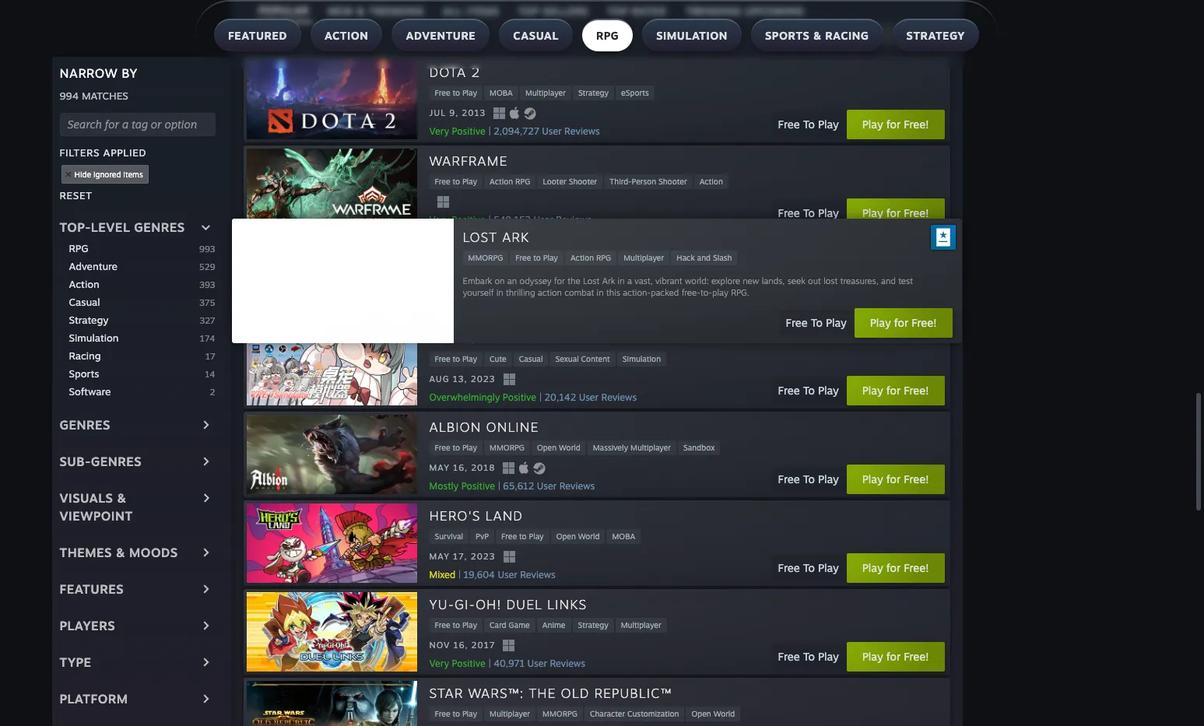 Task type: locate. For each thing, give the bounding box(es) containing it.
dota 2
[[429, 64, 480, 80]]

to down star
[[453, 709, 460, 718]]

free! for online
[[904, 472, 929, 486]]

1 vertical spatial open world link
[[551, 529, 605, 544]]

open world for open world link to the middle
[[556, 531, 600, 541]]

| up the lost ark
[[489, 214, 491, 225]]

top left sellers
[[518, 4, 539, 17]]

strategy link
[[573, 85, 614, 100], [69, 313, 200, 327], [572, 618, 614, 632]]

casual down adventure link
[[69, 295, 100, 308]]

0 vertical spatial lost
[[463, 229, 497, 245]]

1 vertical spatial moba link
[[607, 529, 641, 544]]

and right hack
[[697, 253, 711, 262]]

|
[[489, 125, 491, 137], [489, 214, 491, 225], [539, 391, 542, 403], [498, 480, 500, 492], [458, 569, 461, 580], [489, 657, 491, 669]]

ark
[[502, 229, 529, 245], [602, 275, 615, 286]]

free to play link for mmorpg
[[429, 440, 483, 455]]

1 vertical spatial lost
[[583, 275, 600, 286]]

strategy for middle strategy link
[[69, 313, 109, 326]]

free to play for warframe
[[778, 206, 839, 219]]

vast,
[[635, 275, 653, 286]]

0 horizontal spatial top
[[518, 4, 539, 17]]

simulation
[[656, 29, 728, 42], [69, 331, 119, 344], [623, 354, 661, 363]]

1 very from the top
[[429, 125, 449, 137]]

shooter right looter
[[569, 176, 597, 186]]

0 vertical spatial ark
[[502, 229, 529, 245]]

1 vertical spatial open world
[[556, 531, 600, 541]]

open world right 'customization'
[[692, 709, 735, 718]]

2 16, from the top
[[453, 640, 468, 651]]

and
[[697, 253, 711, 262], [881, 275, 896, 286]]

0 vertical spatial world
[[559, 443, 580, 452]]

pvp
[[476, 531, 489, 541]]

0 vertical spatial open
[[537, 443, 557, 452]]

1 vertical spatial casual
[[69, 295, 100, 308]]

applied
[[103, 146, 146, 158]]

action link right third-person shooter link
[[694, 174, 728, 189]]

0 horizontal spatial action rpg link
[[484, 174, 536, 189]]

casual link down adventure link
[[69, 295, 200, 309]]

to
[[453, 88, 460, 97], [453, 176, 460, 186], [533, 253, 541, 262], [453, 354, 460, 363], [453, 443, 460, 452], [519, 531, 527, 541], [453, 620, 460, 629], [453, 709, 460, 718]]

1 vertical spatial action link
[[69, 277, 199, 292]]

reviews for dota 2
[[564, 125, 600, 137]]

1 horizontal spatial action link
[[694, 174, 728, 189]]

simulation link right content
[[617, 351, 666, 366]]

& for sports
[[813, 29, 822, 42]]

top for top rated
[[607, 4, 628, 17]]

1 vertical spatial 2
[[210, 387, 215, 397]]

free to play link for action rpg
[[429, 174, 483, 189]]

to for vpet-simulator
[[803, 384, 815, 397]]

genres down software
[[60, 417, 110, 432]]

gi-
[[455, 596, 475, 612]]

1 vertical spatial racing
[[69, 349, 101, 362]]

may for albion
[[429, 462, 450, 473]]

| for albion online
[[498, 480, 500, 492]]

strategy for strategy link corresponding to dota 2
[[578, 88, 609, 97]]

action down warframe link
[[490, 176, 513, 186]]

lost up combat
[[583, 275, 600, 286]]

multiplayer link
[[520, 85, 571, 100], [618, 250, 670, 265], [615, 618, 667, 632], [484, 706, 536, 721]]

2 top from the left
[[607, 4, 628, 17]]

strategy link for dota 2
[[573, 85, 614, 100]]

open world
[[537, 443, 580, 452], [556, 531, 600, 541], [692, 709, 735, 718]]

trending upcoming
[[685, 4, 804, 17]]

mmorpg down lost ark link
[[468, 253, 503, 262]]

game
[[509, 620, 530, 629]]

0 horizontal spatial and
[[697, 253, 711, 262]]

1 may from the top
[[429, 462, 450, 473]]

free to play for moba
[[435, 88, 477, 97]]

top sellers
[[518, 4, 588, 17]]

1 vertical spatial sports
[[69, 367, 99, 380]]

embark on an odyssey for the lost ark in a vast, vibrant world: explore new lands, seek out lost treasures, and test yourself in thrilling action combat in this action-packed free-to-play rpg.
[[463, 275, 913, 298]]

casual
[[513, 29, 559, 42], [69, 295, 100, 308], [519, 354, 543, 363]]

top
[[518, 4, 539, 17], [607, 4, 628, 17]]

0 horizontal spatial casual link
[[69, 295, 200, 309]]

free to play link for cute
[[429, 351, 483, 366]]

for for vpet-simulator
[[886, 384, 901, 397]]

0 vertical spatial open world
[[537, 443, 580, 452]]

multiplayer link up republic™
[[615, 618, 667, 632]]

warframe
[[429, 152, 508, 169]]

to for card game
[[453, 620, 460, 629]]

rpg down top rated
[[596, 29, 619, 42]]

world up links
[[578, 531, 600, 541]]

may 16, 2018
[[429, 462, 495, 473]]

1 horizontal spatial casual link
[[513, 351, 548, 366]]

casual down simulator
[[519, 354, 543, 363]]

top rated
[[607, 4, 667, 17]]

1 vertical spatial and
[[881, 275, 896, 286]]

hack and slash link
[[671, 250, 737, 265]]

| left 20,142 at the bottom left of page
[[539, 391, 542, 403]]

2 vertical spatial mmorpg
[[543, 709, 577, 718]]

0 horizontal spatial shooter
[[569, 176, 597, 186]]

| down the 2017
[[489, 657, 491, 669]]

multiplayer up 2,094,727
[[525, 88, 566, 97]]

simulation link up racing link
[[69, 330, 200, 345]]

to down warframe link
[[453, 176, 460, 186]]

529
[[199, 261, 215, 272]]

2 vertical spatial simulation
[[623, 354, 661, 363]]

0 vertical spatial sports
[[765, 29, 810, 42]]

2 vertical spatial strategy link
[[572, 618, 614, 632]]

0 vertical spatial 2023
[[471, 374, 495, 385]]

trending left upcoming
[[685, 4, 741, 17]]

open world up links
[[556, 531, 600, 541]]

0 vertical spatial and
[[697, 253, 711, 262]]

user right 549,153 on the top of page
[[534, 214, 553, 225]]

2023 for land
[[471, 551, 495, 562]]

all items
[[443, 4, 499, 17]]

0 vertical spatial moba
[[490, 88, 513, 97]]

filters applied
[[60, 146, 146, 158]]

genres up the rpg link
[[134, 219, 185, 235]]

looter
[[543, 176, 566, 186]]

simulation up racing link
[[69, 331, 119, 344]]

free to play up 'nov 16, 2017'
[[435, 620, 477, 629]]

user right 65,612
[[537, 480, 557, 492]]

free to play link up 'nov 16, 2017'
[[429, 618, 483, 632]]

0 horizontal spatial sports
[[69, 367, 99, 380]]

rated
[[632, 4, 667, 17]]

in left a
[[618, 275, 625, 286]]

0 vertical spatial genres
[[134, 219, 185, 235]]

to up 13,
[[453, 354, 460, 363]]

2 vertical spatial open
[[692, 709, 711, 718]]

1 horizontal spatial lost
[[583, 275, 600, 286]]

0 horizontal spatial action link
[[69, 277, 199, 292]]

1 vertical spatial moba
[[612, 531, 635, 541]]

327
[[200, 315, 215, 326]]

1 2023 from the top
[[471, 374, 495, 385]]

slash
[[713, 253, 732, 262]]

sellers
[[543, 4, 588, 17]]

dota 2 image
[[246, 60, 417, 139]]

ark down 549,153 on the top of page
[[502, 229, 529, 245]]

in
[[618, 275, 625, 286], [496, 287, 503, 298], [597, 287, 604, 298]]

1 horizontal spatial action rpg link
[[565, 250, 617, 265]]

hide ignored items link
[[61, 165, 148, 183]]

0 horizontal spatial adventure
[[69, 260, 117, 272]]

1 horizontal spatial action rpg
[[570, 253, 611, 262]]

2 down 14
[[210, 387, 215, 397]]

positive for vpet-simulator
[[503, 391, 536, 403]]

looter shooter link
[[537, 174, 603, 189]]

None text field
[[803, 24, 937, 44]]

multiplayer up vast,
[[624, 253, 664, 262]]

strategy link down links
[[572, 618, 614, 632]]

free to play link down warframe link
[[429, 174, 483, 189]]

rpg.
[[731, 287, 749, 298]]

0 horizontal spatial simulation link
[[69, 330, 200, 345]]

positive up the lost ark
[[452, 214, 485, 225]]

for for dota 2
[[886, 117, 901, 131]]

nov
[[429, 640, 450, 651]]

open for bottom open world link
[[692, 709, 711, 718]]

0 horizontal spatial in
[[496, 287, 503, 298]]

14
[[205, 369, 215, 380]]

mmorpg down star wars™: the old republic™ link
[[543, 709, 577, 718]]

play for free! for simulator
[[862, 384, 929, 397]]

| left 65,612
[[498, 480, 500, 492]]

open world link up links
[[551, 529, 605, 544]]

1 vertical spatial mmorpg
[[490, 443, 525, 452]]

rpg
[[596, 29, 619, 42], [515, 176, 530, 186], [69, 242, 88, 254], [596, 253, 611, 262]]

casual down the top sellers
[[513, 29, 559, 42]]

0 vertical spatial strategy link
[[573, 85, 614, 100]]

racing
[[825, 29, 869, 42], [69, 349, 101, 362]]

1 top from the left
[[518, 4, 539, 17]]

albion online image
[[246, 415, 417, 494]]

survival link
[[429, 529, 469, 544]]

links
[[547, 596, 587, 612]]

0 horizontal spatial ark
[[502, 229, 529, 245]]

play
[[462, 88, 477, 97], [818, 117, 839, 131], [862, 117, 883, 131], [462, 176, 477, 186], [818, 206, 839, 219], [862, 206, 883, 219], [543, 253, 558, 262], [826, 316, 847, 329], [870, 316, 891, 329], [462, 354, 477, 363], [818, 384, 839, 397], [862, 384, 883, 397], [462, 443, 477, 452], [818, 472, 839, 486], [862, 472, 883, 486], [529, 531, 544, 541], [818, 561, 839, 574], [862, 561, 883, 574], [462, 620, 477, 629], [818, 650, 839, 663], [862, 650, 883, 663], [462, 709, 477, 718]]

1 vertical spatial very
[[429, 214, 449, 225]]

and inside embark on an odyssey for the lost ark in a vast, vibrant world: explore new lands, seek out lost treasures, and test yourself in thrilling action combat in this action-packed free-to-play rpg.
[[881, 275, 896, 286]]

sports for sports
[[69, 367, 99, 380]]

massively
[[593, 443, 628, 452]]

hide ignored items
[[74, 169, 143, 179]]

19,604
[[463, 569, 495, 580]]

open world for bottom open world link
[[692, 709, 735, 718]]

for inside embark on an odyssey for the lost ark in a vast, vibrant world: explore new lands, seek out lost treasures, and test yourself in thrilling action combat in this action-packed free-to-play rpg.
[[554, 275, 565, 286]]

ark up this
[[602, 275, 615, 286]]

positive down 2018
[[461, 480, 495, 492]]

play for free! for gi-
[[862, 650, 929, 663]]

2 vertical spatial mmorpg link
[[537, 706, 583, 721]]

may
[[429, 462, 450, 473], [429, 551, 450, 562]]

upcoming
[[745, 4, 804, 17]]

may for hero's
[[429, 551, 450, 562]]

trending right the new
[[369, 4, 424, 17]]

reviews down "massively"
[[559, 480, 595, 492]]

1 vertical spatial ark
[[602, 275, 615, 286]]

993
[[199, 243, 215, 254]]

0 vertical spatial may
[[429, 462, 450, 473]]

duel
[[506, 596, 542, 612]]

& for themes
[[116, 545, 125, 560]]

adventure down the level on the left of the page
[[69, 260, 117, 272]]

user right 40,971 on the bottom of page
[[527, 657, 547, 669]]

reviews for vpet-simulator
[[601, 391, 637, 403]]

an
[[507, 275, 517, 286]]

| for dota 2
[[489, 125, 491, 137]]

2 vertical spatial world
[[713, 709, 735, 718]]

1 vertical spatial simulation link
[[617, 351, 666, 366]]

2 2023 from the top
[[471, 551, 495, 562]]

very down warframe link
[[429, 214, 449, 225]]

play for free!
[[862, 117, 929, 131], [862, 206, 929, 219], [870, 316, 937, 329], [862, 384, 929, 397], [862, 472, 929, 486], [862, 561, 929, 574], [862, 650, 929, 663]]

customization
[[627, 709, 679, 718]]

393
[[199, 279, 215, 290]]

1 horizontal spatial moba
[[612, 531, 635, 541]]

free to play link down albion
[[429, 440, 483, 455]]

1 horizontal spatial shooter
[[658, 176, 687, 186]]

to up 'nov 16, 2017'
[[453, 620, 460, 629]]

& inside the visuals & viewpoint
[[117, 490, 127, 506]]

ignored
[[93, 169, 121, 179]]

16, left 2018
[[453, 462, 468, 473]]

open for open world link to the middle
[[556, 531, 576, 541]]

free to play link for multiplayer
[[429, 706, 483, 721]]

2 vertical spatial open world
[[692, 709, 735, 718]]

user right 2,094,727
[[542, 125, 562, 137]]

1 vertical spatial action rpg link
[[565, 250, 617, 265]]

to for action rpg
[[453, 176, 460, 186]]

positive down 2013
[[452, 125, 485, 137]]

1 horizontal spatial sports
[[765, 29, 810, 42]]

reviews up looter shooter
[[564, 125, 600, 137]]

positive down 'nov 16, 2017'
[[452, 657, 485, 669]]

2018
[[471, 462, 495, 473]]

0 vertical spatial action rpg
[[490, 176, 530, 186]]

0 vertical spatial casual link
[[69, 295, 200, 309]]

action
[[324, 29, 368, 42], [490, 176, 513, 186], [699, 176, 723, 186], [570, 253, 594, 262], [69, 278, 99, 290]]

1 horizontal spatial trending
[[685, 4, 741, 17]]

vpet-simulator
[[429, 330, 548, 346]]

cute link
[[484, 351, 512, 366]]

1 vertical spatial 16,
[[453, 640, 468, 651]]

sub-
[[60, 453, 91, 469]]

ark inside embark on an odyssey for the lost ark in a vast, vibrant world: explore new lands, seek out lost treasures, and test yourself in thrilling action combat in this action-packed free-to-play rpg.
[[602, 275, 615, 286]]

0 vertical spatial adventure
[[406, 29, 476, 42]]

free to play
[[778, 117, 839, 131], [778, 206, 839, 219], [786, 316, 847, 329], [778, 384, 839, 397], [778, 472, 839, 486], [778, 561, 839, 574], [778, 650, 839, 663]]

2 very from the top
[[429, 214, 449, 225]]

1 vertical spatial casual link
[[513, 351, 548, 366]]

1 horizontal spatial racing
[[825, 29, 869, 42]]

action-
[[623, 287, 651, 298]]

mmorpg link down star wars™: the old republic™ link
[[537, 706, 583, 721]]

2023 right 13,
[[471, 374, 495, 385]]

0 vertical spatial casual
[[513, 29, 559, 42]]

1 horizontal spatial top
[[607, 4, 628, 17]]

&
[[357, 4, 365, 17], [813, 29, 822, 42], [117, 490, 127, 506], [116, 545, 125, 560]]

hero's
[[429, 507, 481, 524]]

1 vertical spatial 2023
[[471, 551, 495, 562]]

free to play down dota 2 link
[[435, 88, 477, 97]]

card
[[490, 620, 506, 629]]

mmorpg link down 'online' on the bottom of page
[[484, 440, 530, 455]]

third-
[[610, 176, 632, 186]]

2023 for simulator
[[471, 374, 495, 385]]

1 horizontal spatial and
[[881, 275, 896, 286]]

simulation right content
[[623, 354, 661, 363]]

very down nov at the bottom left of the page
[[429, 657, 449, 669]]

and left the test
[[881, 275, 896, 286]]

open up links
[[556, 531, 576, 541]]

17,
[[453, 551, 467, 562]]

1 horizontal spatial ark
[[602, 275, 615, 286]]

user for yu-gi-oh! duel links
[[527, 657, 547, 669]]

to for mmorpg
[[453, 443, 460, 452]]

to down dota 2 link
[[453, 88, 460, 97]]

2023 up 19,604
[[471, 551, 495, 562]]

hero's land image
[[246, 503, 417, 583]]

action link
[[694, 174, 728, 189], [69, 277, 199, 292]]

all
[[443, 4, 463, 17]]

sports down upcoming
[[765, 29, 810, 42]]

packed
[[651, 287, 679, 298]]

top left rated
[[607, 4, 628, 17]]

16, right nov at the bottom left of the page
[[453, 640, 468, 651]]

to for cute
[[453, 354, 460, 363]]

3 very from the top
[[429, 657, 449, 669]]

free to play for mmorpg
[[435, 443, 477, 452]]

16, for albion
[[453, 462, 468, 473]]

albion online
[[429, 418, 539, 435]]

1 shooter from the left
[[569, 176, 597, 186]]

out
[[808, 275, 821, 286]]

very for warframe
[[429, 214, 449, 225]]

549,153
[[494, 214, 531, 225]]

action down the new
[[324, 29, 368, 42]]

in down on on the left top of the page
[[496, 287, 503, 298]]

very for yu-gi-oh! duel links
[[429, 657, 449, 669]]

shooter right person
[[658, 176, 687, 186]]

genres up visuals
[[91, 453, 142, 469]]

free to play for albion online
[[778, 472, 839, 486]]

free to play up 13,
[[435, 354, 477, 363]]

2 may from the top
[[429, 551, 450, 562]]

to for albion online
[[803, 472, 815, 486]]

for for hero's land
[[886, 561, 901, 574]]

type
[[60, 654, 92, 670]]

multiplayer
[[525, 88, 566, 97], [624, 253, 664, 262], [630, 443, 671, 452], [621, 620, 661, 629], [490, 709, 530, 718]]

open for the top open world link
[[537, 443, 557, 452]]

0 horizontal spatial trending
[[369, 4, 424, 17]]

third-person shooter link
[[604, 174, 692, 189]]

1 16, from the top
[[453, 462, 468, 473]]

free to play for hero's land
[[778, 561, 839, 574]]

lost down very positive | 549,153 user reviews
[[463, 229, 497, 245]]

1 vertical spatial genres
[[60, 417, 110, 432]]

1 vertical spatial world
[[578, 531, 600, 541]]

mmorpg link down lost ark link
[[463, 250, 509, 265]]

for for warframe
[[886, 206, 901, 219]]

very for dota 2
[[429, 125, 449, 137]]

strategy link left esports link on the top of page
[[573, 85, 614, 100]]

mmorpg down 'online' on the bottom of page
[[490, 443, 525, 452]]

0 horizontal spatial moba
[[490, 88, 513, 97]]

user for albion online
[[537, 480, 557, 492]]

reviews for yu-gi-oh! duel links
[[550, 657, 585, 669]]

action rpg up very positive | 549,153 user reviews
[[490, 176, 530, 186]]

sandbox link
[[678, 440, 720, 455]]

1 vertical spatial open
[[556, 531, 576, 541]]

2 shooter from the left
[[658, 176, 687, 186]]

0 vertical spatial very
[[429, 125, 449, 137]]

2 vertical spatial open world link
[[686, 706, 740, 721]]

warframe image
[[246, 148, 417, 228]]

1 vertical spatial may
[[429, 551, 450, 562]]

to for multiplayer
[[453, 709, 460, 718]]

reviews down content
[[601, 391, 637, 403]]

free! for gi-
[[904, 650, 929, 663]]

free to play for cute
[[435, 354, 477, 363]]

2 vertical spatial very
[[429, 657, 449, 669]]

strategy link for yu-gi-oh! duel links
[[572, 618, 614, 632]]

simulation link
[[69, 330, 200, 345], [617, 351, 666, 366]]

moba for the left the moba 'link'
[[490, 88, 513, 97]]

0 vertical spatial 16,
[[453, 462, 468, 473]]

user for dota 2
[[542, 125, 562, 137]]

| left 2,094,727
[[489, 125, 491, 137]]

for
[[886, 117, 901, 131], [886, 206, 901, 219], [554, 275, 565, 286], [894, 316, 908, 329], [886, 384, 901, 397], [886, 472, 901, 486], [886, 561, 901, 574], [886, 650, 901, 663]]

land
[[485, 507, 523, 524]]

to down albion
[[453, 443, 460, 452]]

reviews down looter shooter 'link'
[[556, 214, 591, 225]]

2 right dota
[[471, 64, 480, 80]]

1 horizontal spatial moba link
[[607, 529, 641, 544]]

strategy link up racing link
[[69, 313, 200, 327]]

star wars™: the old republic™ link
[[429, 684, 672, 703]]

reviews up old
[[550, 657, 585, 669]]

vibrant
[[655, 275, 682, 286]]

0 vertical spatial open world link
[[532, 440, 586, 455]]

may up mixed
[[429, 551, 450, 562]]

0 horizontal spatial 2
[[210, 387, 215, 397]]

1 horizontal spatial 2
[[471, 64, 480, 80]]

free to play link up 13,
[[429, 351, 483, 366]]

world for open world link to the middle
[[578, 531, 600, 541]]



Task type: describe. For each thing, give the bounding box(es) containing it.
2013
[[462, 107, 486, 118]]

0 vertical spatial action link
[[694, 174, 728, 189]]

may 17, 2023
[[429, 551, 495, 562]]

2 vertical spatial genres
[[91, 453, 142, 469]]

sandbox
[[683, 443, 715, 452]]

strategy for strategy link for yu-gi-oh! duel links
[[578, 620, 608, 629]]

shooter inside third-person shooter link
[[658, 176, 687, 186]]

0 vertical spatial mmorpg link
[[463, 250, 509, 265]]

person
[[632, 176, 656, 186]]

1 vertical spatial simulation
[[69, 331, 119, 344]]

for for yu-gi-oh! duel links
[[886, 650, 901, 663]]

this
[[606, 287, 620, 298]]

world for bottom open world link
[[713, 709, 735, 718]]

0 horizontal spatial moba link
[[484, 85, 518, 100]]

user right 19,604
[[498, 569, 517, 580]]

reset link
[[60, 189, 92, 201]]

esports link
[[616, 85, 654, 100]]

free to play for card game
[[435, 620, 477, 629]]

vpet-
[[429, 330, 469, 346]]

free to play link down land
[[496, 529, 549, 544]]

17
[[205, 351, 215, 362]]

free to play for action rpg
[[435, 176, 477, 186]]

online
[[486, 418, 539, 435]]

rpg link
[[69, 241, 199, 256]]

the
[[568, 275, 580, 286]]

reviews up duel
[[520, 569, 556, 580]]

free! for land
[[904, 561, 929, 574]]

mostly
[[429, 480, 459, 492]]

| right mixed
[[458, 569, 461, 580]]

world:
[[685, 275, 709, 286]]

seek
[[787, 275, 805, 286]]

positive for warframe
[[452, 214, 485, 225]]

very positive | 549,153 user reviews
[[429, 214, 591, 225]]

1 horizontal spatial in
[[597, 287, 604, 298]]

star wars™: the old republic™ image
[[246, 681, 417, 726]]

multiplayer link down wars™:
[[484, 706, 536, 721]]

a
[[627, 275, 632, 286]]

rpg up this
[[596, 253, 611, 262]]

2 vertical spatial casual
[[519, 354, 543, 363]]

2017
[[471, 640, 495, 651]]

1 horizontal spatial simulation link
[[617, 351, 666, 366]]

jul
[[429, 107, 446, 118]]

new
[[743, 275, 759, 286]]

new & trending
[[328, 4, 424, 17]]

moba for the moba 'link' to the right
[[612, 531, 635, 541]]

to for moba
[[453, 88, 460, 97]]

for for albion online
[[886, 472, 901, 486]]

to up odyssey
[[533, 253, 541, 262]]

0 horizontal spatial lost
[[463, 229, 497, 245]]

massively multiplayer
[[593, 443, 671, 452]]

visuals
[[60, 490, 113, 506]]

albion
[[429, 418, 481, 435]]

1 horizontal spatial adventure
[[406, 29, 476, 42]]

very positive | 2,094,727 user reviews
[[429, 125, 600, 137]]

mostly positive | 65,612 user reviews
[[429, 480, 595, 492]]

0 vertical spatial mmorpg
[[468, 253, 503, 262]]

positive for yu-gi-oh! duel links
[[452, 657, 485, 669]]

2 trending from the left
[[685, 4, 741, 17]]

old
[[561, 685, 589, 701]]

looter shooter
[[543, 176, 597, 186]]

yu-gi-oh! duel links image
[[246, 592, 417, 671]]

free to play link for card game
[[429, 618, 483, 632]]

free to play link for moba
[[429, 85, 483, 100]]

lost ark image
[[232, 218, 465, 343]]

free to play for multiplayer
[[435, 709, 477, 718]]

pvp link
[[470, 529, 494, 544]]

top-
[[60, 219, 91, 235]]

test
[[898, 275, 913, 286]]

popular
[[259, 4, 309, 16]]

software link
[[69, 384, 210, 399]]

albion online link
[[429, 418, 539, 437]]

positive for albion online
[[461, 480, 495, 492]]

sports for sports & racing
[[765, 29, 810, 42]]

star
[[429, 685, 463, 701]]

1 vertical spatial mmorpg link
[[484, 440, 530, 455]]

overwhelmingly
[[429, 391, 500, 403]]

shooter inside looter shooter 'link'
[[569, 176, 597, 186]]

reviews for albion online
[[559, 480, 595, 492]]

massively multiplayer link
[[587, 440, 676, 455]]

adventure link
[[69, 259, 199, 274]]

0 vertical spatial 2
[[471, 64, 480, 80]]

vpet-simulator link
[[429, 329, 548, 348]]

0 horizontal spatial racing
[[69, 349, 101, 362]]

positive for dota 2
[[452, 125, 485, 137]]

vpet simulator image
[[246, 326, 417, 405]]

action right third-person shooter
[[699, 176, 723, 186]]

lost inside embark on an odyssey for the lost ark in a vast, vibrant world: explore new lands, seek out lost treasures, and test yourself in thrilling action combat in this action-packed free-to-play rpg.
[[583, 275, 600, 286]]

multiplayer inside "link"
[[630, 443, 671, 452]]

embark
[[463, 275, 492, 286]]

character customization
[[590, 709, 679, 718]]

to for warframe
[[803, 206, 815, 219]]

play for free! for 2
[[862, 117, 929, 131]]

to for dota 2
[[803, 117, 815, 131]]

warframe link
[[429, 151, 508, 171]]

rpg left looter
[[515, 176, 530, 186]]

1 vertical spatial strategy link
[[69, 313, 200, 327]]

cute
[[490, 354, 506, 363]]

top for top sellers
[[518, 4, 539, 17]]

explore
[[711, 275, 740, 286]]

level
[[91, 219, 130, 235]]

multiplayer link up vast,
[[618, 250, 670, 265]]

1 vertical spatial action rpg
[[570, 253, 611, 262]]

very positive | 40,971 user reviews
[[429, 657, 585, 669]]

multiplayer up republic™
[[621, 620, 661, 629]]

aug
[[429, 374, 449, 385]]

| for warframe
[[489, 214, 491, 225]]

rpg down top-
[[69, 242, 88, 254]]

action down adventure link
[[69, 278, 99, 290]]

0 vertical spatial simulation link
[[69, 330, 200, 345]]

0 vertical spatial racing
[[825, 29, 869, 42]]

hero's land link
[[429, 506, 523, 526]]

items
[[123, 169, 143, 179]]

free! for simulator
[[904, 384, 929, 397]]

world for the top open world link
[[559, 443, 580, 452]]

thrilling
[[506, 287, 535, 298]]

user for vpet-simulator
[[579, 391, 599, 403]]

overwhelmingly positive | 20,142 user reviews
[[429, 391, 637, 403]]

to-
[[701, 287, 712, 298]]

yourself
[[463, 287, 494, 298]]

1 trending from the left
[[369, 4, 424, 17]]

free! for 2
[[904, 117, 929, 131]]

40,971
[[494, 657, 525, 669]]

0 vertical spatial action rpg link
[[484, 174, 536, 189]]

treasures,
[[840, 275, 878, 286]]

free to play for vpet-simulator
[[778, 384, 839, 397]]

sexual
[[555, 354, 579, 363]]

narrow by
[[60, 65, 138, 81]]

republic™
[[594, 685, 672, 701]]

free to play up odyssey
[[516, 253, 558, 262]]

2,094,727
[[494, 125, 539, 137]]

moods
[[129, 545, 178, 560]]

hack
[[677, 253, 695, 262]]

character customization link
[[584, 706, 685, 721]]

to for hero's land
[[803, 561, 815, 574]]

yu-
[[429, 596, 455, 612]]

items
[[466, 4, 499, 17]]

hack and slash
[[677, 253, 732, 262]]

yu-gi-oh! duel links link
[[429, 595, 587, 615]]

viewpoint
[[60, 508, 133, 524]]

mixed
[[429, 569, 455, 580]]

free to play link up odyssey
[[510, 250, 563, 265]]

action up the
[[570, 253, 594, 262]]

on
[[495, 275, 505, 286]]

matches
[[82, 89, 128, 102]]

open world for the top open world link
[[537, 443, 580, 452]]

yu-gi-oh! duel links
[[429, 596, 587, 612]]

free-
[[682, 287, 701, 298]]

& for new
[[357, 4, 365, 17]]

Search for a tag or option text field
[[60, 113, 215, 136]]

994 matches
[[60, 89, 128, 102]]

0 vertical spatial simulation
[[656, 29, 728, 42]]

multiplayer down wars™:
[[490, 709, 530, 718]]

play for free! for online
[[862, 472, 929, 486]]

esports
[[621, 88, 649, 97]]

1 vertical spatial adventure
[[69, 260, 117, 272]]

content
[[581, 354, 610, 363]]

| for vpet-simulator
[[539, 391, 542, 403]]

to down land
[[519, 531, 527, 541]]

375
[[200, 297, 215, 308]]

third-person shooter
[[610, 176, 687, 186]]

free to play for yu-gi-oh! duel links
[[778, 650, 839, 663]]

2 horizontal spatial in
[[618, 275, 625, 286]]

free to play down land
[[501, 531, 544, 541]]

& for visuals
[[117, 490, 127, 506]]

to for yu-gi-oh! duel links
[[803, 650, 815, 663]]

mixed | 19,604 user reviews
[[429, 569, 556, 580]]

16, for yu-
[[453, 640, 468, 651]]

0 horizontal spatial action rpg
[[490, 176, 530, 186]]

oh!
[[475, 596, 501, 612]]

free to play for dota 2
[[778, 117, 839, 131]]

play for free! for land
[[862, 561, 929, 574]]

user for warframe
[[534, 214, 553, 225]]

anime
[[542, 620, 565, 629]]

multiplayer link up 2,094,727
[[520, 85, 571, 100]]

reviews for warframe
[[556, 214, 591, 225]]

racing link
[[69, 348, 205, 363]]

narrow
[[60, 65, 118, 81]]

| for yu-gi-oh! duel links
[[489, 657, 491, 669]]



Task type: vqa. For each thing, say whether or not it's contained in the screenshot.
second reviews) from right
no



